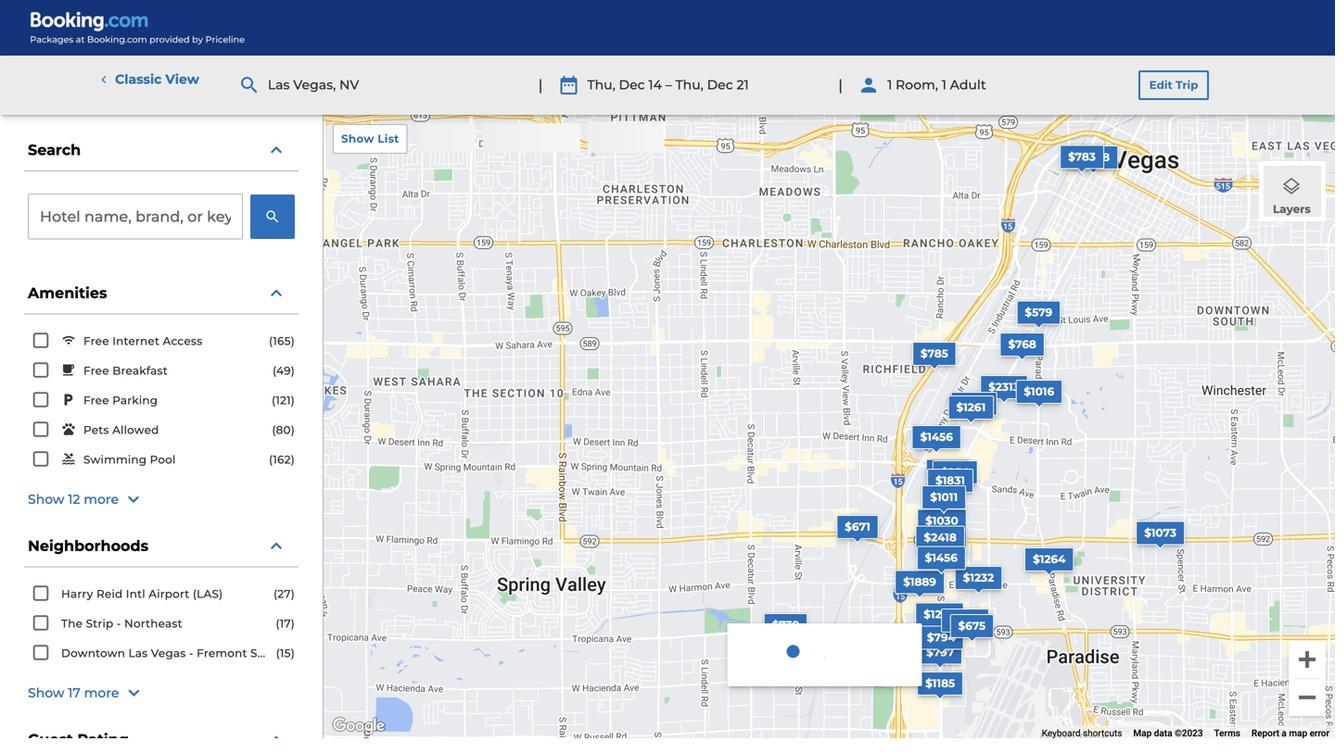 Task type: vqa. For each thing, say whether or not it's contained in the screenshot.
(162) at the bottom of the page
yes



Task type: locate. For each thing, give the bounding box(es) containing it.
thu,
[[587, 77, 615, 93], [675, 77, 704, 93]]

downtown las vegas - fremont street area
[[61, 647, 315, 661]]

12
[[68, 492, 80, 508]]

1 horizontal spatial thu,
[[675, 77, 704, 93]]

pets allowed
[[83, 424, 159, 437]]

1 more from the top
[[84, 492, 119, 508]]

2 free from the top
[[83, 365, 109, 378]]

$768
[[1008, 338, 1036, 352]]

las
[[268, 77, 290, 93], [128, 647, 148, 661]]

1 thu, from the left
[[587, 77, 615, 93]]

$1831 $1261
[[936, 401, 986, 488]]

show left 17
[[28, 686, 64, 702]]

$1456 up $957 on the bottom right of page
[[920, 431, 953, 444]]

vegas,
[[293, 77, 336, 93]]

3 free from the top
[[83, 394, 109, 408]]

more
[[84, 492, 119, 508], [84, 686, 119, 702]]

free up free parking
[[83, 365, 109, 378]]

guest rating
[[28, 731, 129, 749]]

layers
[[1273, 202, 1311, 216]]

classic view link
[[96, 70, 199, 89]]

2 more from the top
[[84, 686, 119, 702]]

more inside button
[[84, 686, 119, 702]]

show 17 more
[[28, 686, 119, 702]]

1 horizontal spatial 1
[[942, 77, 947, 93]]

$957
[[934, 465, 962, 478]]

1 horizontal spatial dec
[[707, 77, 733, 93]]

terms
[[1214, 728, 1240, 739]]

harry
[[61, 588, 93, 601]]

1 free from the top
[[83, 335, 109, 348]]

trip
[[1176, 78, 1198, 92]]

$1011
[[930, 491, 958, 504]]

1 vertical spatial $1456
[[925, 551, 958, 565]]

0 vertical spatial las
[[268, 77, 290, 93]]

dec left 21
[[707, 77, 733, 93]]

14
[[648, 77, 662, 93]]

list
[[378, 132, 399, 146]]

$1232
[[963, 572, 994, 585]]

17
[[68, 686, 80, 702]]

search
[[28, 141, 81, 159]]

(las)
[[193, 588, 223, 601]]

intl
[[126, 588, 145, 601]]

0 vertical spatial $1456
[[920, 431, 953, 444]]

report a map error
[[1252, 728, 1330, 739]]

1 room, 1 adult
[[887, 77, 986, 93]]

adult
[[950, 77, 986, 93]]

pets
[[83, 424, 109, 437]]

nv
[[339, 77, 359, 93]]

1 left adult
[[942, 77, 947, 93]]

harry reid intl airport (las)
[[61, 588, 223, 601]]

- right vegas
[[189, 647, 194, 661]]

1 horizontal spatial |
[[838, 76, 843, 94]]

more inside button
[[84, 492, 119, 508]]

(162)
[[269, 453, 295, 467]]

2 1 from the left
[[942, 77, 947, 93]]

0 vertical spatial more
[[84, 492, 119, 508]]

2 thu, from the left
[[675, 77, 704, 93]]

1 dec from the left
[[619, 77, 645, 93]]

2 | from the left
[[838, 76, 843, 94]]

downtown
[[61, 647, 125, 661]]

0 horizontal spatial |
[[538, 76, 543, 94]]

0 horizontal spatial thu,
[[587, 77, 615, 93]]

las left vegas,
[[268, 77, 290, 93]]

1 left room,
[[887, 77, 892, 93]]

shortcuts
[[1083, 728, 1122, 739]]

allowed
[[112, 424, 159, 437]]

more right 17
[[84, 686, 119, 702]]

fremont
[[197, 647, 247, 661]]

$2418 $1336 $675
[[924, 531, 986, 633]]

-
[[117, 617, 121, 631], [189, 647, 194, 661]]

show
[[341, 132, 374, 146], [28, 492, 64, 508], [28, 686, 64, 702]]

$1361
[[959, 397, 989, 411]]

0 vertical spatial -
[[117, 617, 121, 631]]

vegas
[[151, 647, 186, 661]]

1 vertical spatial las
[[128, 647, 148, 661]]

free up pets at the left bottom of page
[[83, 394, 109, 408]]

21
[[737, 77, 749, 93]]

access
[[163, 335, 202, 348]]

dec left 14
[[619, 77, 645, 93]]

$783
[[1068, 150, 1096, 164]]

neighborhoods
[[28, 537, 148, 555]]

reid
[[96, 588, 123, 601]]

las left vegas
[[128, 647, 148, 661]]

classic view
[[115, 71, 199, 87]]

|
[[538, 76, 543, 94], [838, 76, 843, 94]]

show left 12
[[28, 492, 64, 508]]

free
[[83, 335, 109, 348], [83, 365, 109, 378], [83, 394, 109, 408]]

free parking
[[83, 394, 158, 408]]

(49)
[[273, 364, 295, 378]]

show inside button
[[28, 492, 64, 508]]

$1049
[[925, 535, 959, 548]]

1 vertical spatial show
[[28, 492, 64, 508]]

2 vertical spatial show
[[28, 686, 64, 702]]

free for free breakfast
[[83, 365, 109, 378]]

1 horizontal spatial -
[[189, 647, 194, 661]]

- right strip
[[117, 617, 121, 631]]

1 | from the left
[[538, 76, 543, 94]]

1
[[887, 77, 892, 93], [942, 77, 947, 93]]

1 horizontal spatial las
[[268, 77, 290, 93]]

pool
[[150, 454, 176, 467]]

parking
[[112, 394, 158, 408]]

1 vertical spatial more
[[84, 686, 119, 702]]

show inside button
[[28, 686, 64, 702]]

1 vertical spatial free
[[83, 365, 109, 378]]

free left 'internet'
[[83, 335, 109, 348]]

0 horizontal spatial dec
[[619, 77, 645, 93]]

$1261
[[956, 401, 986, 414]]

$1016
[[1024, 385, 1054, 399]]

0 horizontal spatial -
[[117, 617, 121, 631]]

$1456 down $1049
[[925, 551, 958, 565]]

thu, right –
[[675, 77, 704, 93]]

(15)
[[276, 647, 295, 661]]

breakfast
[[112, 365, 168, 378]]

| for 1 room, 1 adult
[[838, 76, 843, 94]]

more for amenities
[[84, 492, 119, 508]]

$797
[[926, 646, 954, 660]]

thu, dec 14 – thu, dec 21
[[587, 77, 749, 93]]

thu, left 14
[[587, 77, 615, 93]]

more right 12
[[84, 492, 119, 508]]

guest
[[28, 731, 73, 749]]

0 vertical spatial show
[[341, 132, 374, 146]]

(121)
[[272, 394, 295, 407]]

keyboard
[[1042, 728, 1081, 739]]

0 vertical spatial free
[[83, 335, 109, 348]]

show for amenities
[[28, 492, 64, 508]]

–
[[665, 77, 672, 93]]

view
[[165, 71, 199, 87]]

show left list
[[341, 132, 374, 146]]

0 horizontal spatial 1
[[887, 77, 892, 93]]

2 vertical spatial free
[[83, 394, 109, 408]]

show 12 more button
[[28, 489, 295, 511]]



Task type: describe. For each thing, give the bounding box(es) containing it.
guest rating button
[[24, 720, 299, 754]]

neighborhoods button
[[24, 526, 299, 568]]

data
[[1154, 728, 1172, 739]]

rating
[[77, 731, 129, 749]]

(27)
[[274, 588, 295, 601]]

$739
[[772, 619, 799, 632]]

$1185
[[925, 677, 955, 691]]

las vegas, nv
[[268, 77, 359, 93]]

search button
[[24, 130, 299, 172]]

the
[[61, 617, 83, 631]]

internet
[[112, 335, 160, 348]]

report
[[1252, 728, 1279, 739]]

street
[[250, 647, 286, 661]]

$1299
[[924, 608, 956, 622]]

$1264
[[1033, 553, 1066, 567]]

google image
[[328, 715, 389, 739]]

map
[[1133, 728, 1152, 739]]

free for free parking
[[83, 394, 109, 408]]

free internet access
[[83, 335, 202, 348]]

2 dec from the left
[[707, 77, 733, 93]]

$954
[[941, 466, 969, 479]]

$1030
[[925, 515, 958, 528]]

the strip - northeast
[[61, 617, 182, 631]]

amenities button
[[24, 273, 299, 315]]

edit
[[1149, 78, 1173, 92]]

show list
[[341, 132, 399, 146]]

$2418
[[924, 531, 957, 545]]

free for free internet access
[[83, 335, 109, 348]]

a
[[1282, 728, 1287, 739]]

show 12 more
[[28, 492, 119, 508]]

(165)
[[269, 335, 295, 348]]

keyboard shortcuts
[[1042, 728, 1122, 739]]

swimming pool
[[83, 454, 176, 467]]

1 1 from the left
[[887, 77, 892, 93]]

show for neighborhoods
[[28, 686, 64, 702]]

strip
[[86, 617, 113, 631]]

keyboard shortcuts button
[[1042, 727, 1122, 740]]

$1889
[[903, 576, 936, 589]]

terms link
[[1214, 728, 1240, 739]]

$1831
[[936, 474, 965, 488]]

$785
[[921, 347, 948, 361]]

$671
[[845, 521, 870, 534]]

room,
[[896, 77, 938, 93]]

more for neighborhoods
[[84, 686, 119, 702]]

$1073
[[1144, 527, 1177, 540]]

edit trip
[[1149, 78, 1198, 92]]

amenities
[[28, 284, 107, 302]]

| for thu, dec 14 – thu, dec 21
[[538, 76, 543, 94]]

map region
[[324, 115, 1335, 739]]

airport
[[149, 588, 190, 601]]

$579
[[1025, 306, 1053, 319]]

map
[[1289, 728, 1307, 739]]

$794
[[927, 631, 956, 645]]

$1058
[[1077, 151, 1110, 164]]

map data ©2023
[[1133, 728, 1203, 739]]

swimming
[[83, 454, 147, 467]]

booking.com packages image
[[30, 11, 246, 45]]

northeast
[[124, 617, 182, 631]]

$2313
[[988, 380, 1020, 394]]

©2023
[[1175, 728, 1203, 739]]

Hotel name, brand, or keyword text field
[[28, 194, 243, 240]]

edit trip button
[[1139, 70, 1209, 100]]

0 horizontal spatial las
[[128, 647, 148, 661]]

$675
[[958, 620, 986, 633]]

report a map error link
[[1252, 728, 1330, 739]]

1 vertical spatial -
[[189, 647, 194, 661]]

(17)
[[276, 617, 295, 631]]

show 17 more button
[[28, 683, 295, 705]]

free breakfast
[[83, 365, 168, 378]]

area
[[289, 647, 315, 661]]

error
[[1310, 728, 1330, 739]]

(80)
[[272, 424, 295, 437]]



